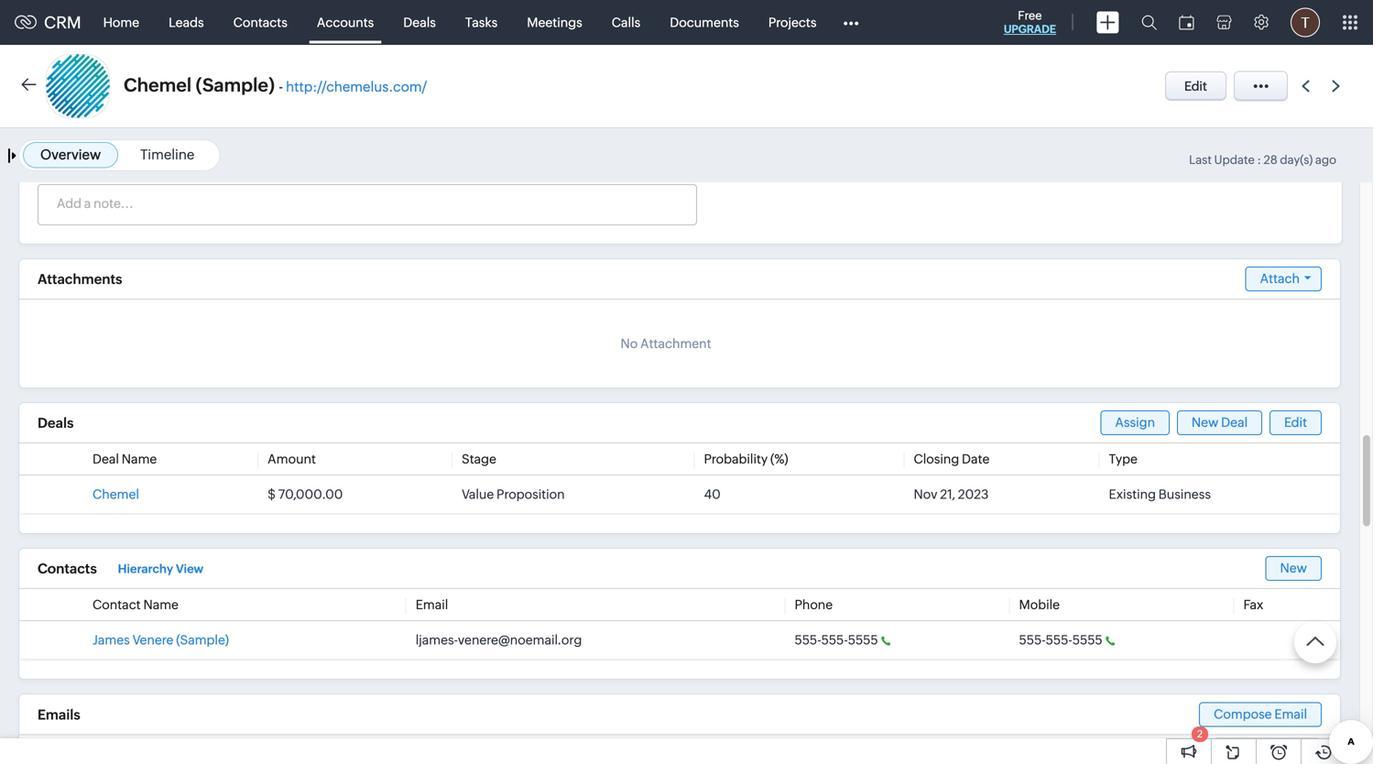 Task type: vqa. For each thing, say whether or not it's contained in the screenshot.
Last Update : 28 day(s) ago
yes



Task type: locate. For each thing, give the bounding box(es) containing it.
attach link
[[1246, 267, 1322, 291]]

555-555-5555 down phone
[[795, 633, 879, 647]]

555-555-5555 down 'mobile'
[[1020, 633, 1103, 647]]

nov 21, 2023
[[914, 487, 989, 502]]

edit down calendar "icon"
[[1185, 79, 1208, 93]]

meetings
[[527, 15, 583, 30]]

0 vertical spatial deals
[[404, 15, 436, 30]]

1 vertical spatial name
[[143, 598, 179, 612]]

Other Modules field
[[832, 8, 871, 37]]

last update : 28 day(s) ago
[[1190, 153, 1337, 167]]

attachment
[[641, 336, 712, 351]]

new
[[1192, 415, 1219, 430], [1281, 561, 1308, 576]]

deals
[[404, 15, 436, 30], [38, 415, 74, 431]]

0 vertical spatial name
[[122, 452, 157, 466]]

timeline link
[[140, 147, 195, 163]]

profile element
[[1280, 0, 1332, 44]]

timeline
[[140, 147, 195, 163]]

1 vertical spatial deal
[[93, 452, 119, 466]]

ljames-
[[416, 633, 458, 647]]

mobile
[[1020, 598, 1060, 612]]

home link
[[89, 0, 154, 44]]

calendar image
[[1179, 15, 1195, 30]]

1 horizontal spatial new
[[1281, 561, 1308, 576]]

0 vertical spatial (sample)
[[196, 75, 275, 96]]

accounts
[[317, 15, 374, 30]]

1 vertical spatial new
[[1281, 561, 1308, 576]]

0 horizontal spatial 555-555-5555
[[795, 633, 879, 647]]

contact name link
[[93, 598, 179, 612]]

name up james venere (sample) link
[[143, 598, 179, 612]]

email
[[416, 598, 448, 612], [1275, 707, 1308, 722]]

0 horizontal spatial contacts
[[38, 561, 97, 577]]

(sample) right venere
[[176, 633, 229, 647]]

0 horizontal spatial 5555
[[848, 633, 879, 647]]

fax
[[1244, 598, 1264, 612]]

1 horizontal spatial 555-555-5555
[[1020, 633, 1103, 647]]

3 555- from the left
[[1020, 633, 1046, 647]]

new link
[[1266, 556, 1322, 581]]

name
[[122, 452, 157, 466], [143, 598, 179, 612]]

edit
[[1185, 79, 1208, 93], [1285, 415, 1308, 430]]

edit right the 'new deal'
[[1285, 415, 1308, 430]]

leads link
[[154, 0, 219, 44]]

5555
[[848, 633, 879, 647], [1073, 633, 1103, 647]]

contacts up chemel (sample) - http://chemelus.com/
[[233, 15, 288, 30]]

contacts up contact
[[38, 561, 97, 577]]

new for new deal
[[1192, 415, 1219, 430]]

2 555- from the left
[[822, 633, 848, 647]]

edit inside edit button
[[1185, 79, 1208, 93]]

hierarchy
[[118, 562, 173, 576]]

0 vertical spatial email
[[416, 598, 448, 612]]

james
[[93, 633, 130, 647]]

deal name
[[93, 452, 157, 466]]

attachments
[[38, 271, 122, 287]]

1 horizontal spatial edit
[[1285, 415, 1308, 430]]

no attachment
[[621, 336, 712, 351]]

attach
[[1261, 271, 1300, 286]]

4 555- from the left
[[1046, 633, 1073, 647]]

0 horizontal spatial deals
[[38, 415, 74, 431]]

(%)
[[771, 452, 789, 466]]

calls link
[[597, 0, 655, 44]]

70,000.00
[[278, 487, 343, 502]]

email right compose
[[1275, 707, 1308, 722]]

probability
[[704, 452, 768, 466]]

deal
[[1222, 415, 1248, 430], [93, 452, 119, 466]]

chemel for chemel (sample) - http://chemelus.com/
[[124, 75, 192, 96]]

(sample) left -
[[196, 75, 275, 96]]

value proposition
[[462, 487, 565, 502]]

venere@noemail.org
[[458, 633, 582, 647]]

555-
[[795, 633, 822, 647], [822, 633, 848, 647], [1020, 633, 1046, 647], [1046, 633, 1073, 647]]

deal left edit link
[[1222, 415, 1248, 430]]

0 horizontal spatial email
[[416, 598, 448, 612]]

probability (%) link
[[704, 452, 789, 466]]

0 vertical spatial new
[[1192, 415, 1219, 430]]

contacts
[[233, 15, 288, 30], [38, 561, 97, 577]]

closing date link
[[914, 452, 990, 466]]

deal up chemel link
[[93, 452, 119, 466]]

0 vertical spatial chemel
[[124, 75, 192, 96]]

0 horizontal spatial edit
[[1185, 79, 1208, 93]]

stage link
[[462, 452, 497, 466]]

1 vertical spatial (sample)
[[176, 633, 229, 647]]

email up ljames-
[[416, 598, 448, 612]]

2
[[1198, 729, 1203, 740]]

1 vertical spatial deals
[[38, 415, 74, 431]]

upgrade
[[1004, 23, 1057, 35]]

1 vertical spatial email
[[1275, 707, 1308, 722]]

venere
[[132, 633, 174, 647]]

chemel down deal name link
[[93, 487, 139, 502]]

1 horizontal spatial 5555
[[1073, 633, 1103, 647]]

business
[[1159, 487, 1211, 502]]

0 vertical spatial deal
[[1222, 415, 1248, 430]]

meetings link
[[513, 0, 597, 44]]

1 horizontal spatial deal
[[1222, 415, 1248, 430]]

edit link
[[1270, 411, 1322, 435]]

:
[[1258, 153, 1262, 167]]

chemel down "leads" link
[[124, 75, 192, 96]]

555-555-5555
[[795, 633, 879, 647], [1020, 633, 1103, 647]]

1 vertical spatial chemel
[[93, 487, 139, 502]]

0 horizontal spatial deal
[[93, 452, 119, 466]]

next record image
[[1332, 80, 1344, 92]]

closing date
[[914, 452, 990, 466]]

deal name link
[[93, 452, 157, 466]]

projects link
[[754, 0, 832, 44]]

calls
[[612, 15, 641, 30]]

0 horizontal spatial new
[[1192, 415, 1219, 430]]

None field
[[1212, 738, 1322, 764]]

contact name
[[93, 598, 179, 612]]

fax link
[[1244, 598, 1264, 612]]

1 vertical spatial edit
[[1285, 415, 1308, 430]]

search image
[[1142, 15, 1157, 30]]

1 horizontal spatial deals
[[404, 15, 436, 30]]

1 horizontal spatial contacts
[[233, 15, 288, 30]]

proposition
[[497, 487, 565, 502]]

1 vertical spatial contacts
[[38, 561, 97, 577]]

emails
[[38, 707, 80, 723]]

chemel
[[124, 75, 192, 96], [93, 487, 139, 502]]

name up chemel link
[[122, 452, 157, 466]]

search element
[[1131, 0, 1168, 45]]

type link
[[1109, 452, 1138, 466]]

http://chemelus.com/ link
[[286, 79, 427, 95]]

1 5555 from the left
[[848, 633, 879, 647]]

leads
[[169, 15, 204, 30]]

0 vertical spatial edit
[[1185, 79, 1208, 93]]



Task type: describe. For each thing, give the bounding box(es) containing it.
new deal
[[1192, 415, 1248, 430]]

overview link
[[40, 147, 101, 163]]

1 555- from the left
[[795, 633, 822, 647]]

free upgrade
[[1004, 9, 1057, 35]]

deals link
[[389, 0, 451, 44]]

$ 70,000.00
[[268, 487, 343, 502]]

crm link
[[15, 13, 81, 32]]

james venere (sample)
[[93, 633, 229, 647]]

phone link
[[795, 598, 833, 612]]

0 vertical spatial contacts
[[233, 15, 288, 30]]

http://chemelus.com/
[[286, 79, 427, 95]]

profile image
[[1291, 8, 1321, 37]]

contacts link
[[219, 0, 302, 44]]

chemel (sample) - http://chemelus.com/
[[124, 75, 427, 96]]

1 horizontal spatial email
[[1275, 707, 1308, 722]]

update
[[1215, 153, 1255, 167]]

new deal link
[[1177, 411, 1263, 435]]

40
[[704, 487, 721, 502]]

edit button
[[1166, 71, 1227, 101]]

existing business
[[1109, 487, 1211, 502]]

previous record image
[[1302, 80, 1310, 92]]

2 5555 from the left
[[1073, 633, 1103, 647]]

compose email
[[1214, 707, 1308, 722]]

$
[[268, 487, 276, 502]]

name for contact name
[[143, 598, 179, 612]]

assign
[[1116, 415, 1156, 430]]

home
[[103, 15, 139, 30]]

create menu element
[[1086, 0, 1131, 44]]

28
[[1264, 153, 1278, 167]]

closing
[[914, 452, 960, 466]]

edit inside edit link
[[1285, 415, 1308, 430]]

2023
[[958, 487, 989, 502]]

phone
[[795, 598, 833, 612]]

create menu image
[[1097, 11, 1120, 33]]

amount link
[[268, 452, 316, 466]]

day(s)
[[1281, 153, 1313, 167]]

probability (%)
[[704, 452, 789, 466]]

value
[[462, 487, 494, 502]]

date
[[962, 452, 990, 466]]

chemel for chemel
[[93, 487, 139, 502]]

name for deal name
[[122, 452, 157, 466]]

free
[[1018, 9, 1042, 22]]

hierarchy view
[[118, 562, 204, 576]]

no
[[621, 336, 638, 351]]

james venere (sample) link
[[93, 633, 229, 647]]

view
[[176, 562, 204, 576]]

ago
[[1316, 153, 1337, 167]]

1 555-555-5555 from the left
[[795, 633, 879, 647]]

type
[[1109, 452, 1138, 466]]

tasks link
[[451, 0, 513, 44]]

existing
[[1109, 487, 1157, 502]]

Add a note... field
[[38, 194, 696, 213]]

contact
[[93, 598, 141, 612]]

21,
[[940, 487, 956, 502]]

2 555-555-5555 from the left
[[1020, 633, 1103, 647]]

accounts link
[[302, 0, 389, 44]]

hierarchy view link
[[118, 558, 204, 581]]

last
[[1190, 153, 1212, 167]]

compose
[[1214, 707, 1273, 722]]

overview
[[40, 147, 101, 163]]

chemel link
[[93, 487, 139, 502]]

nov
[[914, 487, 938, 502]]

documents link
[[655, 0, 754, 44]]

assign link
[[1101, 411, 1170, 435]]

new for new
[[1281, 561, 1308, 576]]

tasks
[[465, 15, 498, 30]]

stage
[[462, 452, 497, 466]]

-
[[279, 79, 283, 95]]

crm
[[44, 13, 81, 32]]

documents
[[670, 15, 739, 30]]

email link
[[416, 598, 448, 612]]

mobile link
[[1020, 598, 1060, 612]]

ljames-venere@noemail.org
[[416, 633, 582, 647]]

amount
[[268, 452, 316, 466]]



